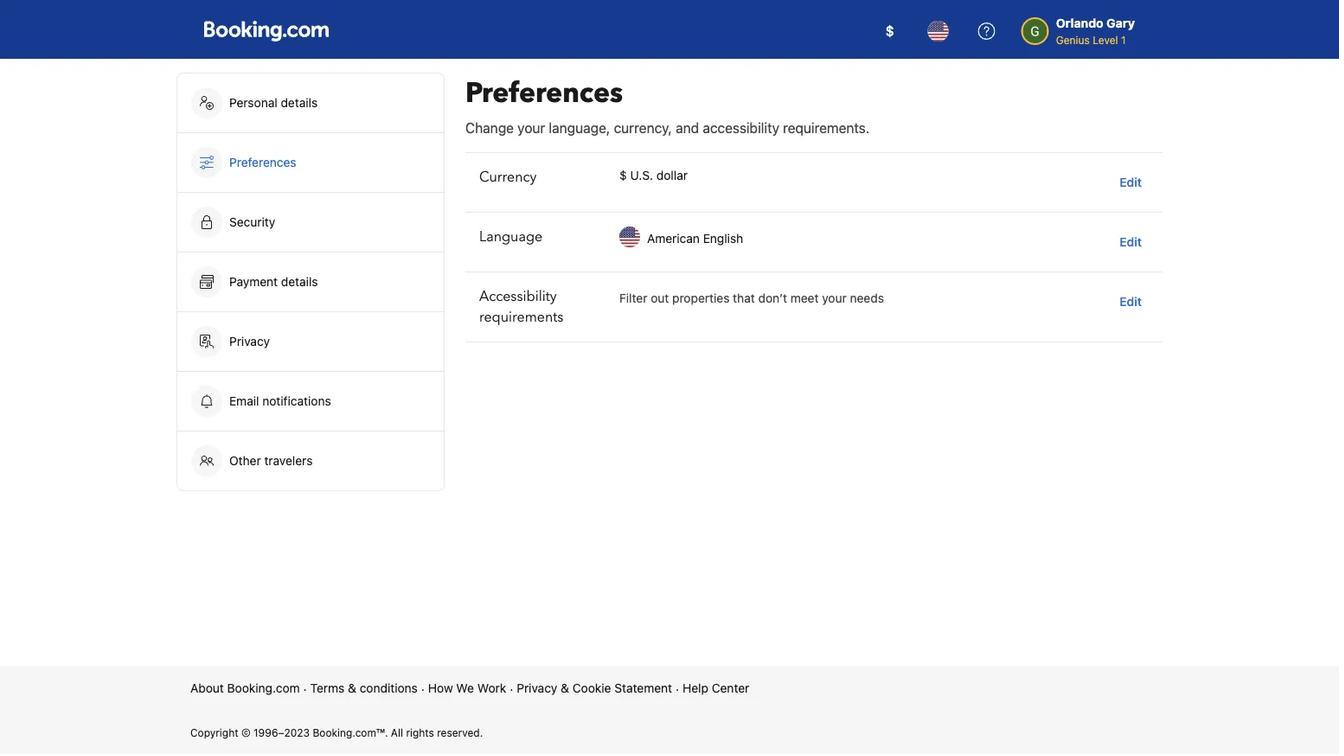 Task type: vqa. For each thing, say whether or not it's contained in the screenshot.
don't
yes



Task type: locate. For each thing, give the bounding box(es) containing it.
filter out properties that don't meet your needs
[[619, 291, 884, 305]]

how we work
[[428, 681, 506, 696]]

don't
[[758, 291, 787, 305]]

©
[[241, 727, 251, 739]]

& left cookie
[[561, 681, 569, 696]]

0 vertical spatial privacy
[[229, 334, 270, 349]]

0 vertical spatial details
[[281, 96, 318, 110]]

your right change
[[518, 120, 545, 136]]

american
[[647, 231, 700, 246]]

preferences inside preferences change your language, currency, and accessibility requirements.
[[465, 74, 623, 112]]

terms
[[310, 681, 345, 696]]

details right personal
[[281, 96, 318, 110]]

meet
[[791, 291, 819, 305]]

currency
[[479, 168, 537, 187]]

preferences
[[465, 74, 623, 112], [229, 155, 296, 170]]

privacy link
[[177, 312, 444, 371]]

your
[[518, 120, 545, 136], [822, 291, 847, 305]]

1 details from the top
[[281, 96, 318, 110]]

3 edit from the top
[[1120, 295, 1142, 309]]

that
[[733, 291, 755, 305]]

your right 'meet'
[[822, 291, 847, 305]]

privacy
[[229, 334, 270, 349], [517, 681, 557, 696]]

we
[[456, 681, 474, 696]]

$
[[886, 23, 894, 39], [619, 168, 627, 183]]

security
[[229, 215, 275, 229]]

$ button
[[869, 10, 911, 52]]

orlando gary genius level 1
[[1056, 16, 1135, 46]]

terms & conditions link
[[310, 680, 418, 697]]

details for payment details
[[281, 275, 318, 289]]

3 edit button from the top
[[1113, 286, 1149, 317]]

currency,
[[614, 120, 672, 136]]

$ inside button
[[886, 23, 894, 39]]

preferences down personal
[[229, 155, 296, 170]]

2 edit from the top
[[1120, 235, 1142, 249]]

0 vertical spatial edit
[[1120, 175, 1142, 189]]

payment details
[[229, 275, 321, 289]]

edit for accessibility requirements
[[1120, 295, 1142, 309]]

& inside privacy & cookie statement link
[[561, 681, 569, 696]]

email notifications link
[[177, 372, 444, 431]]

&
[[348, 681, 356, 696], [561, 681, 569, 696]]

about booking.com
[[190, 681, 300, 696]]

payment
[[229, 275, 278, 289]]

0 horizontal spatial privacy
[[229, 334, 270, 349]]

& for privacy
[[561, 681, 569, 696]]

edit button
[[1113, 167, 1149, 198], [1113, 227, 1149, 258], [1113, 286, 1149, 317]]

1 horizontal spatial $
[[886, 23, 894, 39]]

needs
[[850, 291, 884, 305]]

& inside terms & conditions link
[[348, 681, 356, 696]]

2 details from the top
[[281, 275, 318, 289]]

notifications
[[262, 394, 331, 408]]

0 horizontal spatial $
[[619, 168, 627, 183]]

1 vertical spatial edit
[[1120, 235, 1142, 249]]

security link
[[177, 193, 444, 252]]

1 edit button from the top
[[1113, 167, 1149, 198]]

0 horizontal spatial your
[[518, 120, 545, 136]]

$ for $
[[886, 23, 894, 39]]

edit for currency
[[1120, 175, 1142, 189]]

your inside preferences change your language, currency, and accessibility requirements.
[[518, 120, 545, 136]]

privacy & cookie statement
[[517, 681, 672, 696]]

out
[[651, 291, 669, 305]]

details
[[281, 96, 318, 110], [281, 275, 318, 289]]

1 vertical spatial preferences
[[229, 155, 296, 170]]

2 & from the left
[[561, 681, 569, 696]]

1 vertical spatial edit button
[[1113, 227, 1149, 258]]

0 vertical spatial preferences
[[465, 74, 623, 112]]

about booking.com link
[[190, 680, 300, 697]]

personal details link
[[177, 74, 444, 132]]

how
[[428, 681, 453, 696]]

about
[[190, 681, 224, 696]]

1 vertical spatial $
[[619, 168, 627, 183]]

2 edit button from the top
[[1113, 227, 1149, 258]]

2 vertical spatial edit button
[[1113, 286, 1149, 317]]

0 vertical spatial edit button
[[1113, 167, 1149, 198]]

other travelers link
[[177, 432, 444, 491]]

all
[[391, 727, 403, 739]]

1 horizontal spatial privacy
[[517, 681, 557, 696]]

1996–2023
[[254, 727, 310, 739]]

orlando
[[1056, 16, 1104, 30]]

1 horizontal spatial your
[[822, 291, 847, 305]]

0 horizontal spatial &
[[348, 681, 356, 696]]

1 horizontal spatial &
[[561, 681, 569, 696]]

how we work link
[[428, 680, 506, 697]]

requirements.
[[783, 120, 870, 136]]

other
[[229, 454, 261, 468]]

0 horizontal spatial preferences
[[229, 155, 296, 170]]

1 vertical spatial details
[[281, 275, 318, 289]]

edit button for language
[[1113, 227, 1149, 258]]

and
[[676, 120, 699, 136]]

preferences up language,
[[465, 74, 623, 112]]

1 horizontal spatial preferences
[[465, 74, 623, 112]]

edit
[[1120, 175, 1142, 189], [1120, 235, 1142, 249], [1120, 295, 1142, 309]]

accessibility requirements
[[479, 287, 564, 327]]

& right terms
[[348, 681, 356, 696]]

1 vertical spatial privacy
[[517, 681, 557, 696]]

personal details
[[229, 96, 318, 110]]

copyright
[[190, 727, 238, 739]]

1 edit from the top
[[1120, 175, 1142, 189]]

0 vertical spatial your
[[518, 120, 545, 136]]

privacy down payment
[[229, 334, 270, 349]]

edit for language
[[1120, 235, 1142, 249]]

details right payment
[[281, 275, 318, 289]]

privacy right 'work'
[[517, 681, 557, 696]]

2 vertical spatial edit
[[1120, 295, 1142, 309]]

1 & from the left
[[348, 681, 356, 696]]

american english
[[647, 231, 743, 246]]

genius
[[1056, 34, 1090, 46]]

0 vertical spatial $
[[886, 23, 894, 39]]

privacy & cookie statement link
[[517, 680, 672, 697]]

email notifications
[[229, 394, 331, 408]]



Task type: describe. For each thing, give the bounding box(es) containing it.
payment details link
[[177, 253, 444, 311]]

english
[[703, 231, 743, 246]]

language,
[[549, 120, 610, 136]]

1 vertical spatial your
[[822, 291, 847, 305]]

booking.com™.
[[313, 727, 388, 739]]

help center link
[[683, 680, 749, 697]]

help center
[[683, 681, 749, 696]]

preferences link
[[177, 133, 444, 192]]

$ u.s. dollar
[[619, 168, 688, 183]]

reserved.
[[437, 727, 483, 739]]

u.s.
[[630, 168, 653, 183]]

$ for $ u.s. dollar
[[619, 168, 627, 183]]

center
[[712, 681, 749, 696]]

properties
[[672, 291, 730, 305]]

edit button for accessibility requirements
[[1113, 286, 1149, 317]]

rights
[[406, 727, 434, 739]]

1
[[1121, 34, 1126, 46]]

details for personal details
[[281, 96, 318, 110]]

booking.com
[[227, 681, 300, 696]]

email
[[229, 394, 259, 408]]

preferences for preferences
[[229, 155, 296, 170]]

cookie
[[572, 681, 611, 696]]

privacy for privacy & cookie statement
[[517, 681, 557, 696]]

requirements
[[479, 308, 564, 327]]

language
[[479, 228, 543, 247]]

gary
[[1107, 16, 1135, 30]]

& for terms
[[348, 681, 356, 696]]

edit button for currency
[[1113, 167, 1149, 198]]

accessibility
[[703, 120, 779, 136]]

statement
[[614, 681, 672, 696]]

preferences for preferences change your language, currency, and accessibility requirements.
[[465, 74, 623, 112]]

conditions
[[360, 681, 418, 696]]

dollar
[[656, 168, 688, 183]]

level
[[1093, 34, 1118, 46]]

filter
[[619, 291, 647, 305]]

copyright © 1996–2023 booking.com™. all rights reserved.
[[190, 727, 483, 739]]

work
[[477, 681, 506, 696]]

privacy for privacy
[[229, 334, 270, 349]]

travelers
[[264, 454, 313, 468]]

preferences change your language, currency, and accessibility requirements.
[[465, 74, 870, 136]]

help
[[683, 681, 708, 696]]

change
[[465, 120, 514, 136]]

accessibility
[[479, 287, 557, 306]]

terms & conditions
[[310, 681, 418, 696]]

personal
[[229, 96, 277, 110]]

other travelers
[[229, 454, 313, 468]]



